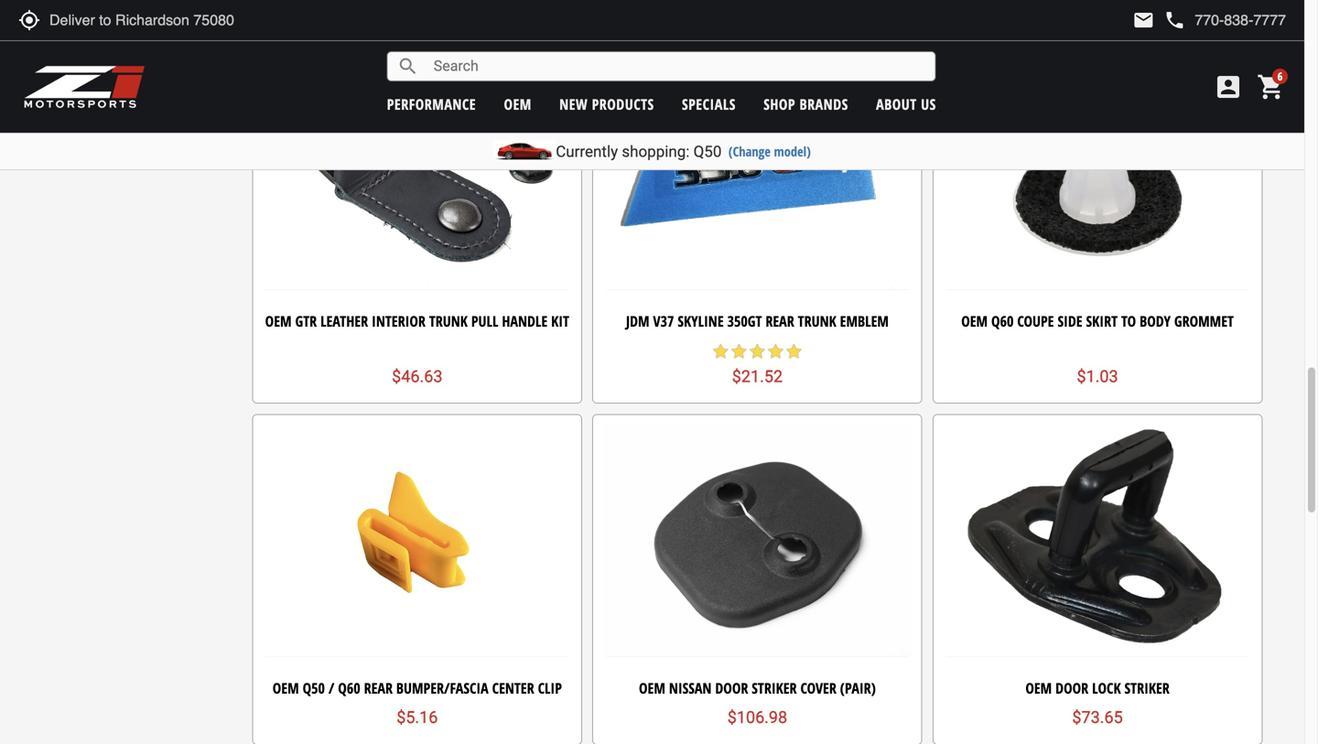 Task type: describe. For each thing, give the bounding box(es) containing it.
Search search field
[[419, 52, 936, 81]]

interior
[[372, 312, 426, 331]]

4 star from the left
[[767, 342, 785, 361]]

oem q50 / q60 rear bumper/fascia center clip
[[273, 679, 562, 698]]

shop brands link
[[764, 94, 849, 114]]

currently
[[556, 142, 618, 161]]

$46.63
[[392, 367, 443, 387]]

(change
[[729, 142, 771, 160]]

$5.16
[[397, 709, 438, 728]]

specials link
[[682, 94, 736, 114]]

account_box link
[[1210, 72, 1248, 102]]

handle
[[502, 312, 548, 331]]

specials
[[682, 94, 736, 114]]

350gt
[[728, 312, 762, 331]]

striker for door
[[752, 679, 797, 698]]

oem q60 coupe side skirt to body grommet
[[962, 312, 1235, 331]]

performance link
[[387, 94, 476, 114]]

new products
[[560, 94, 655, 114]]

shop
[[764, 94, 796, 114]]

oem for oem door lock striker
[[1026, 679, 1053, 698]]

(pair)
[[841, 679, 876, 698]]

oem gtr leather interior trunk pull handle kit
[[265, 312, 570, 331]]

model)
[[774, 142, 811, 160]]

2 trunk from the left
[[798, 312, 837, 331]]

/
[[329, 679, 335, 698]]

$106.98
[[728, 709, 788, 728]]

us
[[922, 94, 937, 114]]

1 vertical spatial q60
[[338, 679, 361, 698]]

oem for oem q60 coupe side skirt to body grommet
[[962, 312, 988, 331]]

oem for oem q50 / q60 rear bumper/fascia center clip
[[273, 679, 299, 698]]

about
[[877, 94, 917, 114]]

body
[[1140, 312, 1171, 331]]

oem door lock striker
[[1026, 679, 1170, 698]]

phone
[[1164, 9, 1186, 31]]

gtr
[[295, 312, 317, 331]]

v37
[[654, 312, 674, 331]]

coupe
[[1018, 312, 1055, 331]]

$1.03
[[1078, 367, 1119, 387]]

jdm v37 skyline 350gt rear trunk emblem
[[626, 312, 889, 331]]

star star star star star $21.52
[[712, 342, 804, 387]]

$73.65
[[1073, 709, 1124, 728]]

kit
[[551, 312, 570, 331]]

mail phone
[[1133, 9, 1186, 31]]

1 horizontal spatial q60
[[992, 312, 1014, 331]]

oem for oem link
[[504, 94, 532, 114]]

(change model) link
[[729, 142, 811, 160]]

phone link
[[1164, 9, 1287, 31]]

about us link
[[877, 94, 937, 114]]

brands
[[800, 94, 849, 114]]

mail
[[1133, 9, 1155, 31]]

side
[[1058, 312, 1083, 331]]



Task type: locate. For each thing, give the bounding box(es) containing it.
1 horizontal spatial rear
[[766, 312, 795, 331]]

skirt
[[1087, 312, 1118, 331]]

trunk
[[429, 312, 468, 331], [798, 312, 837, 331]]

5 star from the left
[[785, 342, 804, 361]]

0 horizontal spatial rear
[[364, 679, 393, 698]]

door left "lock"
[[1056, 679, 1089, 698]]

0 horizontal spatial q50
[[303, 679, 325, 698]]

lock
[[1093, 679, 1122, 698]]

mail link
[[1133, 9, 1155, 31]]

oem left "lock"
[[1026, 679, 1053, 698]]

leather
[[321, 312, 368, 331]]

new
[[560, 94, 588, 114]]

shop brands
[[764, 94, 849, 114]]

oem left nissan
[[639, 679, 666, 698]]

0 horizontal spatial door
[[716, 679, 749, 698]]

rear
[[766, 312, 795, 331], [364, 679, 393, 698]]

rear right /
[[364, 679, 393, 698]]

0 horizontal spatial q60
[[338, 679, 361, 698]]

currently shopping: q50 (change model)
[[556, 142, 811, 161]]

shopping_cart link
[[1253, 72, 1287, 102]]

bumper/fascia
[[396, 679, 489, 698]]

skyline
[[678, 312, 724, 331]]

2 door from the left
[[1056, 679, 1089, 698]]

2 striker from the left
[[1125, 679, 1170, 698]]

nissan
[[669, 679, 712, 698]]

account_box
[[1215, 72, 1244, 102]]

1 vertical spatial rear
[[364, 679, 393, 698]]

1 horizontal spatial door
[[1056, 679, 1089, 698]]

1 star from the left
[[712, 342, 730, 361]]

oem left new
[[504, 94, 532, 114]]

q60 right /
[[338, 679, 361, 698]]

door up $106.98
[[716, 679, 749, 698]]

0 horizontal spatial striker
[[752, 679, 797, 698]]

rear for q60
[[364, 679, 393, 698]]

3 star from the left
[[749, 342, 767, 361]]

trunk left "emblem"
[[798, 312, 837, 331]]

grommet
[[1175, 312, 1235, 331]]

rear for 350gt
[[766, 312, 795, 331]]

rear right the 350gt
[[766, 312, 795, 331]]

q60
[[992, 312, 1014, 331], [338, 679, 361, 698]]

shopping:
[[622, 142, 690, 161]]

star
[[712, 342, 730, 361], [730, 342, 749, 361], [749, 342, 767, 361], [767, 342, 785, 361], [785, 342, 804, 361]]

products
[[592, 94, 655, 114]]

1 vertical spatial q50
[[303, 679, 325, 698]]

to
[[1122, 312, 1137, 331]]

0 vertical spatial q50
[[694, 142, 722, 161]]

oem
[[504, 94, 532, 114], [265, 312, 292, 331], [962, 312, 988, 331], [273, 679, 299, 698], [639, 679, 666, 698], [1026, 679, 1053, 698]]

search
[[397, 55, 419, 77]]

cover
[[801, 679, 837, 698]]

my_location
[[18, 9, 40, 31]]

0 horizontal spatial trunk
[[429, 312, 468, 331]]

trunk left pull
[[429, 312, 468, 331]]

oem link
[[504, 94, 532, 114]]

1 door from the left
[[716, 679, 749, 698]]

center
[[492, 679, 535, 698]]

about us
[[877, 94, 937, 114]]

shopping_cart
[[1258, 72, 1287, 102]]

oem for oem gtr leather interior trunk pull handle kit
[[265, 312, 292, 331]]

oem left /
[[273, 679, 299, 698]]

pull
[[472, 312, 499, 331]]

2 star from the left
[[730, 342, 749, 361]]

1 trunk from the left
[[429, 312, 468, 331]]

q50 left /
[[303, 679, 325, 698]]

clip
[[538, 679, 562, 698]]

1 striker from the left
[[752, 679, 797, 698]]

oem left 'gtr'
[[265, 312, 292, 331]]

oem nissan door striker cover (pair)
[[639, 679, 876, 698]]

striker for lock
[[1125, 679, 1170, 698]]

0 vertical spatial q60
[[992, 312, 1014, 331]]

new products link
[[560, 94, 655, 114]]

door
[[716, 679, 749, 698], [1056, 679, 1089, 698]]

oem left coupe on the right top of page
[[962, 312, 988, 331]]

1 horizontal spatial q50
[[694, 142, 722, 161]]

z1 motorsports logo image
[[23, 64, 146, 110]]

q50
[[694, 142, 722, 161], [303, 679, 325, 698]]

q50 left '(change' at the top right of page
[[694, 142, 722, 161]]

$21.52
[[733, 367, 783, 387]]

q60 left coupe on the right top of page
[[992, 312, 1014, 331]]

0 vertical spatial rear
[[766, 312, 795, 331]]

striker up $106.98
[[752, 679, 797, 698]]

performance
[[387, 94, 476, 114]]

striker
[[752, 679, 797, 698], [1125, 679, 1170, 698]]

striker right "lock"
[[1125, 679, 1170, 698]]

1 horizontal spatial striker
[[1125, 679, 1170, 698]]

emblem
[[841, 312, 889, 331]]

jdm
[[626, 312, 650, 331]]

oem for oem nissan door striker cover (pair)
[[639, 679, 666, 698]]

1 horizontal spatial trunk
[[798, 312, 837, 331]]



Task type: vqa. For each thing, say whether or not it's contained in the screenshot.
"R35" associated with Seibon R35 GT-R DV Style Carbon Fiber Hood - '09-'16
no



